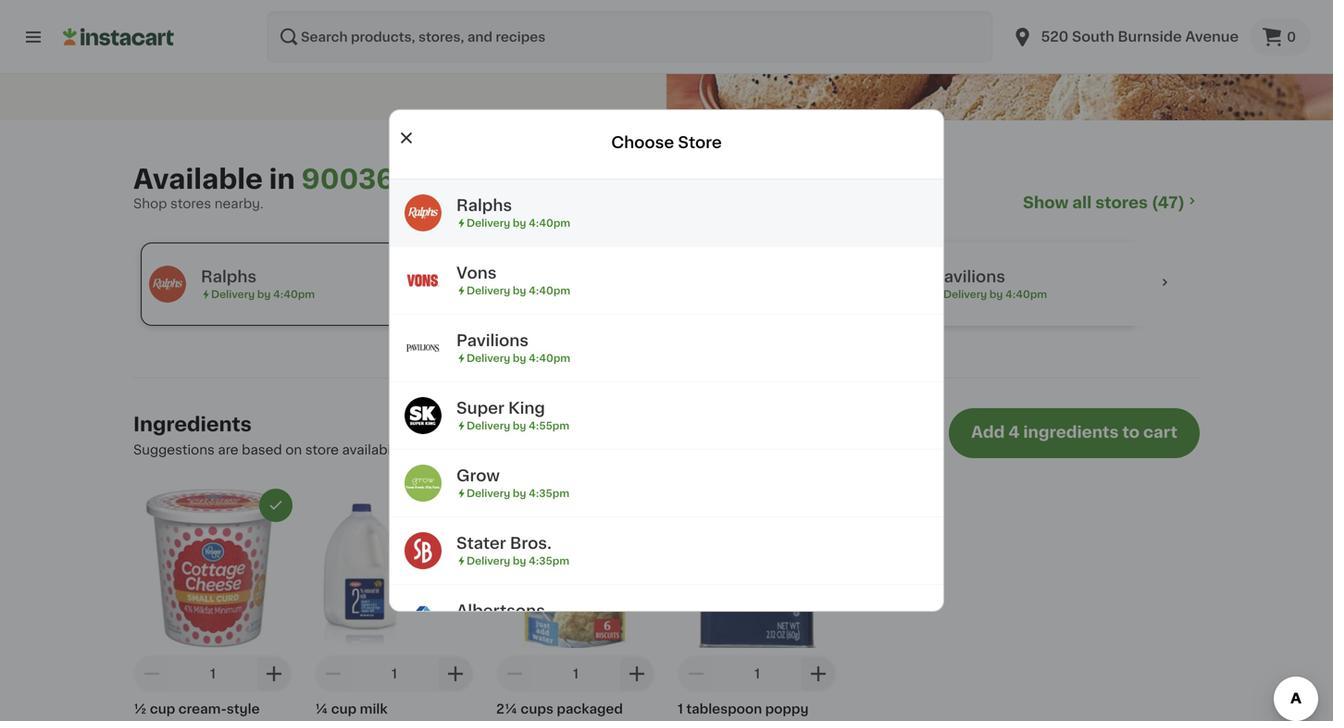 Task type: locate. For each thing, give the bounding box(es) containing it.
increment quantity image
[[444, 663, 467, 685], [626, 663, 648, 685]]

increment quantity image
[[263, 663, 285, 685], [807, 663, 830, 685]]

stores inside button
[[1096, 195, 1148, 211]]

4:40pm
[[529, 218, 571, 228], [529, 286, 571, 296], [273, 289, 315, 300], [1006, 289, 1047, 300], [529, 353, 571, 363]]

0 horizontal spatial vons
[[456, 265, 497, 281]]

1 vertical spatial ralphs
[[201, 269, 257, 285]]

90036
[[301, 166, 395, 193]]

show all stores (47) button
[[1023, 193, 1200, 213]]

decrement quantity image
[[141, 663, 163, 685], [322, 663, 344, 685], [504, 663, 526, 685]]

2¼
[[496, 703, 518, 716]]

cup right "¼"
[[331, 703, 357, 716]]

1 product group from the left
[[133, 489, 293, 721]]

2 4:35pm from the top
[[529, 556, 570, 566]]

1
[[210, 667, 216, 680], [392, 667, 397, 680], [573, 667, 579, 680], [755, 667, 760, 680], [678, 703, 683, 716]]

albertsons
[[456, 603, 545, 619]]

increment quantity image down albertsons
[[444, 663, 467, 685]]

1 increment quantity image from the left
[[263, 663, 285, 685]]

add 4 ingredients to cart
[[971, 425, 1178, 440]]

stores right all
[[1096, 195, 1148, 211]]

delivery by 4:35pm down bros.
[[467, 556, 570, 566]]

½ cup cream-style cottage cheese
[[133, 703, 260, 721]]

grow
[[456, 468, 500, 484]]

delivery by 4:40pm for pavilions image at the left
[[467, 353, 571, 363]]

4:40pm for ralphs icon
[[529, 218, 571, 228]]

product group
[[133, 489, 293, 721], [315, 489, 474, 721], [496, 489, 656, 721], [678, 489, 837, 721]]

0 horizontal spatial to
[[586, 443, 600, 456]]

90036 button
[[301, 165, 395, 194]]

suggestions are based on store availability. use the full ingredient list to confirm correct items and quantities.
[[133, 443, 843, 456]]

stores down the available
[[170, 197, 211, 210]]

delivery for ralphs image
[[211, 289, 255, 300]]

by
[[513, 218, 526, 228], [513, 286, 526, 296], [257, 289, 271, 300], [990, 289, 1003, 300], [513, 353, 526, 363], [513, 421, 526, 431], [513, 488, 526, 499], [513, 556, 526, 566]]

by for pavilions image at the left
[[513, 353, 526, 363]]

delivery for super king icon
[[467, 421, 510, 431]]

2 cup from the left
[[331, 703, 357, 716]]

0 vertical spatial pavilions
[[933, 269, 1006, 285]]

0 horizontal spatial vons image
[[405, 262, 442, 299]]

cup up 'cottage'
[[150, 703, 175, 716]]

stater bros. image
[[405, 532, 442, 569]]

choose
[[611, 135, 674, 150]]

by for ralphs image
[[257, 289, 271, 300]]

unselect item image
[[268, 497, 284, 514]]

delivery for pavilions image at the left
[[467, 353, 510, 363]]

0 horizontal spatial increment quantity image
[[263, 663, 285, 685]]

1 vertical spatial delivery by 4:35pm
[[467, 556, 570, 566]]

1 horizontal spatial cup
[[331, 703, 357, 716]]

albertsons link
[[390, 585, 944, 653]]

nearby.
[[215, 197, 264, 210]]

ralphs right ralphs image
[[201, 269, 257, 285]]

1 horizontal spatial pavilions
[[933, 269, 1006, 285]]

4:40pm for ralphs image
[[273, 289, 315, 300]]

1 horizontal spatial increment quantity image
[[626, 663, 648, 685]]

pavilions
[[933, 269, 1006, 285], [456, 333, 529, 349]]

increment quantity image left decrement quantity icon
[[626, 663, 648, 685]]

stores inside available in 90036 shop stores nearby.
[[170, 197, 211, 210]]

1 horizontal spatial stores
[[1096, 195, 1148, 211]]

2 increment quantity image from the left
[[807, 663, 830, 685]]

1 horizontal spatial increment quantity image
[[807, 663, 830, 685]]

to inside button
[[1123, 425, 1140, 440]]

1 decrement quantity image from the left
[[141, 663, 163, 685]]

1 horizontal spatial ralphs
[[456, 198, 512, 213]]

decrement quantity image for ¼
[[322, 663, 344, 685]]

all
[[1073, 195, 1092, 211]]

add 4 ingredients to cart button
[[949, 408, 1200, 458]]

1 cup from the left
[[150, 703, 175, 716]]

decrement quantity image for ½
[[141, 663, 163, 685]]

delivery by 4:40pm
[[467, 218, 571, 228], [467, 286, 571, 296], [211, 289, 315, 300], [944, 289, 1047, 300], [467, 353, 571, 363]]

delivery by 4:35pm down grow
[[467, 488, 570, 499]]

1 horizontal spatial vons
[[567, 269, 607, 285]]

quantities.
[[775, 443, 843, 456]]

0 vertical spatial delivery by 4:35pm
[[467, 488, 570, 499]]

1 vertical spatial 4:35pm
[[529, 556, 570, 566]]

delivery for ralphs icon vons icon
[[467, 286, 510, 296]]

vons for ralphs icon vons icon
[[456, 265, 497, 281]]

dialog
[[389, 109, 944, 653]]

style
[[227, 703, 260, 716]]

cup for ¼
[[331, 703, 357, 716]]

to left cart
[[1123, 425, 1140, 440]]

4:40pm for pavilions image at the left
[[529, 353, 571, 363]]

0 horizontal spatial decrement quantity image
[[141, 663, 163, 685]]

0 button
[[1250, 19, 1311, 56]]

4:35pm down ingredient
[[529, 488, 570, 499]]

2 increment quantity image from the left
[[626, 663, 648, 685]]

stater
[[456, 536, 506, 551]]

1 horizontal spatial to
[[1123, 425, 1140, 440]]

0 horizontal spatial cup
[[150, 703, 175, 716]]

delivery for stater bros. icon
[[467, 556, 510, 566]]

on
[[285, 443, 302, 456]]

pavilions image
[[405, 330, 442, 367]]

2 horizontal spatial decrement quantity image
[[504, 663, 526, 685]]

tablespoon
[[686, 703, 762, 716]]

ralphs
[[456, 198, 512, 213], [201, 269, 257, 285]]

1 increment quantity image from the left
[[444, 663, 467, 685]]

0 vertical spatial 4:35pm
[[529, 488, 570, 499]]

ralphs right ralphs icon
[[456, 198, 512, 213]]

delivery by 4:35pm
[[467, 488, 570, 499], [467, 556, 570, 566]]

1 4:35pm from the top
[[529, 488, 570, 499]]

0 horizontal spatial ralphs
[[201, 269, 257, 285]]

2 decrement quantity image from the left
[[322, 663, 344, 685]]

4:35pm down bros.
[[529, 556, 570, 566]]

use
[[418, 443, 443, 456]]

cart
[[1144, 425, 1178, 440]]

4:40pm for ralphs icon vons icon
[[529, 286, 571, 296]]

1 for packaged
[[573, 667, 579, 680]]

milk
[[360, 703, 388, 716]]

vons image for ralphs image
[[515, 266, 552, 303]]

4:35pm
[[529, 488, 570, 499], [529, 556, 570, 566]]

decrement quantity image up the 2¼
[[504, 663, 526, 685]]

vons image
[[405, 262, 442, 299], [515, 266, 552, 303]]

bros.
[[510, 536, 552, 551]]

ralphs image
[[149, 266, 186, 303]]

save recipe button
[[272, 53, 374, 71]]

save
[[296, 56, 329, 69]]

0 vertical spatial ralphs
[[456, 198, 512, 213]]

stores
[[1096, 195, 1148, 211], [170, 197, 211, 210]]

availability.
[[342, 443, 414, 456]]

ralphs for ralphs icon
[[456, 198, 512, 213]]

0 horizontal spatial stores
[[170, 197, 211, 210]]

decrement quantity image up "¼"
[[322, 663, 344, 685]]

0 horizontal spatial pavilions
[[456, 333, 529, 349]]

1 horizontal spatial vons image
[[515, 266, 552, 303]]

0 vertical spatial to
[[1123, 425, 1140, 440]]

2 product group from the left
[[315, 489, 474, 721]]

vons
[[456, 265, 497, 281], [567, 269, 607, 285]]

vons image for ralphs icon
[[405, 262, 442, 299]]

delivery
[[467, 218, 510, 228], [467, 286, 510, 296], [211, 289, 255, 300], [944, 289, 987, 300], [467, 353, 510, 363], [467, 421, 510, 431], [467, 488, 510, 499], [467, 556, 510, 566]]

decrement quantity image up ½ on the left of page
[[141, 663, 163, 685]]

cup inside ½ cup cream-style cottage cheese
[[150, 703, 175, 716]]

1 for poppy
[[755, 667, 760, 680]]

2 delivery by 4:35pm from the top
[[467, 556, 570, 566]]

1 horizontal spatial decrement quantity image
[[322, 663, 344, 685]]

3 decrement quantity image from the left
[[504, 663, 526, 685]]

to right list
[[586, 443, 600, 456]]

to
[[1123, 425, 1140, 440], [586, 443, 600, 456]]

increment quantity image for packaged
[[626, 663, 648, 685]]

show
[[1023, 195, 1069, 211]]

correct
[[657, 443, 704, 456]]

cup
[[150, 703, 175, 716], [331, 703, 357, 716]]

0 horizontal spatial increment quantity image
[[444, 663, 467, 685]]

1 tablespoon poppy seeds
[[678, 703, 809, 721]]

stater bros.
[[456, 536, 552, 551]]

increment quantity image for ½ cup cream-style cottage cheese
[[263, 663, 285, 685]]

¼
[[315, 703, 328, 716]]

1 delivery by 4:35pm from the top
[[467, 488, 570, 499]]



Task type: describe. For each thing, give the bounding box(es) containing it.
delivery for ralphs icon
[[467, 218, 510, 228]]

unselect item image
[[449, 497, 466, 514]]

cottage
[[133, 721, 186, 721]]

ingredient
[[494, 443, 561, 456]]

25 min
[[227, 13, 272, 26]]

seeds
[[678, 721, 718, 721]]

3 product group from the left
[[496, 489, 656, 721]]

in
[[269, 166, 295, 193]]

poppy
[[765, 703, 809, 716]]

by for stater bros. icon
[[513, 556, 526, 566]]

list
[[564, 443, 583, 456]]

1 vertical spatial to
[[586, 443, 600, 456]]

and
[[747, 443, 772, 456]]

delivery by 4:40pm for ralphs icon vons icon
[[467, 286, 571, 296]]

the
[[446, 443, 468, 456]]

instacart logo image
[[63, 26, 174, 48]]

10
[[322, 13, 336, 26]]

25
[[227, 13, 244, 26]]

148
[[382, 14, 406, 27]]

super king image
[[405, 397, 442, 434]]

delivery for grow image
[[467, 488, 510, 499]]

cup for ½
[[150, 703, 175, 716]]

honey and poppy seed biscuits image
[[667, 0, 1333, 120]]

ralphs for ralphs image
[[201, 269, 257, 285]]

vons for vons icon associated with ralphs image
[[567, 269, 607, 285]]

decrement quantity image for 2¼
[[504, 663, 526, 685]]

delivery by 4:35pm for grow
[[467, 488, 570, 499]]

shop
[[133, 197, 167, 210]]

cheese
[[189, 721, 238, 721]]

4:35pm for stater bros.
[[529, 556, 570, 566]]

ingredients
[[1024, 425, 1119, 440]]

4
[[1009, 425, 1020, 440]]

2¼ cups packaged biscuit mix
[[496, 703, 623, 721]]

1 inside 1 tablespoon poppy seeds
[[678, 703, 683, 716]]

dialog containing choose store
[[389, 109, 944, 653]]

by for super king icon
[[513, 421, 526, 431]]

show all stores (47)
[[1023, 195, 1185, 211]]

available
[[133, 166, 263, 193]]

½
[[133, 703, 147, 716]]

increment quantity image for milk
[[444, 663, 467, 685]]

4:55pm
[[529, 421, 570, 431]]

store
[[305, 443, 339, 456]]

items
[[707, 443, 744, 456]]

delivery by 4:40pm for ralphs icon
[[467, 218, 571, 228]]

by for ralphs icon vons icon
[[513, 286, 526, 296]]

super king
[[456, 400, 545, 416]]

delivery by 4:35pm for stater bros.
[[467, 556, 570, 566]]

1 for cream-
[[210, 667, 216, 680]]

mix
[[545, 721, 569, 721]]

confirm
[[603, 443, 653, 456]]

biscuit
[[496, 721, 542, 721]]

0
[[1287, 31, 1296, 44]]

vons link
[[500, 235, 856, 333]]

grow image
[[405, 465, 442, 502]]

choose store
[[611, 135, 722, 150]]

are
[[218, 443, 239, 456]]

recipe
[[332, 56, 374, 69]]

¼ cup milk
[[315, 703, 388, 716]]

decrement quantity image
[[685, 663, 707, 685]]

store
[[678, 135, 722, 150]]

super
[[456, 400, 505, 416]]

delivery by 4:55pm
[[467, 421, 570, 431]]

4:35pm for grow
[[529, 488, 570, 499]]

1 vertical spatial pavilions
[[456, 333, 529, 349]]

add
[[971, 425, 1005, 440]]

cups
[[521, 703, 554, 716]]

full
[[471, 443, 491, 456]]

suggestions
[[133, 443, 215, 456]]

(47)
[[1152, 195, 1185, 211]]

by for grow image
[[513, 488, 526, 499]]

packaged
[[557, 703, 623, 716]]

available in 90036 shop stores nearby.
[[133, 166, 395, 210]]

4 product group from the left
[[678, 489, 837, 721]]

ralphs image
[[405, 194, 442, 231]]

cream-
[[178, 703, 227, 716]]

save recipe
[[296, 56, 374, 69]]

delivery by 4:40pm for ralphs image
[[211, 289, 315, 300]]

min
[[247, 13, 272, 26]]

increment quantity image for 1 tablespoon poppy seeds
[[807, 663, 830, 685]]

king
[[508, 400, 545, 416]]

based
[[242, 443, 282, 456]]

by for ralphs icon
[[513, 218, 526, 228]]

1 for milk
[[392, 667, 397, 680]]



Task type: vqa. For each thing, say whether or not it's contained in the screenshot.
Honey and Poppy Seed Biscuits image
yes



